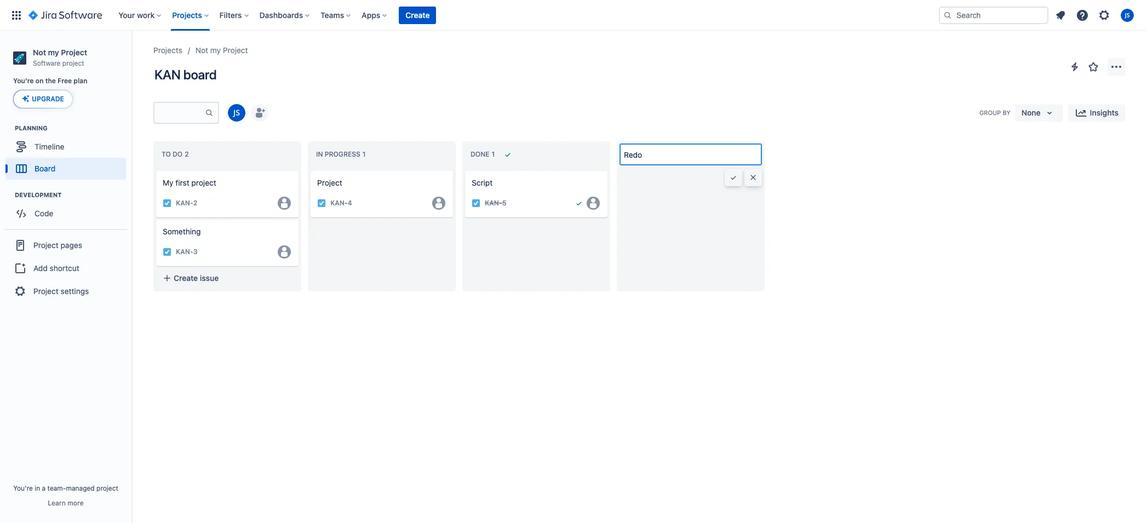 Task type: vqa. For each thing, say whether or not it's contained in the screenshot.
'Close'
no



Task type: describe. For each thing, give the bounding box(es) containing it.
learn
[[48, 499, 66, 507]]

dashboards
[[259, 10, 303, 19]]

work
[[137, 10, 155, 19]]

my
[[163, 178, 173, 187]]

create button
[[399, 6, 436, 24]]

software
[[33, 59, 61, 67]]

group containing project pages
[[4, 229, 127, 307]]

5
[[502, 199, 506, 207]]

your work button
[[115, 6, 166, 24]]

task image for project
[[317, 199, 326, 208]]

create issue image
[[150, 163, 163, 176]]

2 vertical spatial create
[[174, 273, 198, 282]]

project for project
[[317, 178, 342, 187]]

Search field
[[939, 6, 1049, 24]]

my for not my project software project
[[48, 48, 59, 57]]

you're for you're in a team-managed project
[[13, 484, 33, 493]]

banner containing your work
[[0, 0, 1147, 31]]

none button
[[1015, 104, 1063, 122]]

cancel image
[[749, 173, 758, 182]]

unassigned image for project
[[432, 197, 445, 210]]

planning
[[15, 125, 48, 132]]

filters
[[219, 10, 242, 19]]

insights image
[[1075, 106, 1088, 119]]

1 vertical spatial issue
[[200, 273, 219, 282]]

team-
[[47, 484, 66, 493]]

upgrade
[[32, 95, 64, 103]]

not for not my project
[[195, 45, 208, 55]]

apps button
[[358, 6, 391, 24]]

kan- for my first project
[[176, 199, 193, 207]]

code
[[35, 209, 53, 218]]

something
[[163, 227, 201, 236]]

task image for my first project
[[163, 199, 171, 208]]

kan- for something
[[176, 248, 193, 256]]

kan-5 link
[[485, 198, 506, 208]]

to do element
[[162, 150, 191, 158]]

project pages link
[[4, 234, 127, 258]]

settings image
[[1098, 8, 1111, 22]]

unassigned image for something
[[278, 245, 291, 258]]

kan-3
[[176, 248, 198, 256]]

notifications image
[[1054, 8, 1067, 22]]

projects button
[[169, 6, 213, 24]]

project pages
[[33, 240, 82, 250]]

automations menu button icon image
[[1068, 60, 1081, 73]]

teams button
[[317, 6, 355, 24]]

first
[[175, 178, 189, 187]]

unassigned image for my first project
[[278, 197, 291, 210]]

jacob simon image
[[228, 104, 245, 122]]

you're for you're on the free plan
[[13, 77, 34, 85]]

1 vertical spatial create issue
[[174, 273, 219, 282]]

apps
[[362, 10, 380, 19]]

search image
[[943, 11, 952, 19]]

group
[[979, 109, 1001, 116]]

not my project
[[195, 45, 248, 55]]

on
[[36, 77, 44, 85]]

create inside create button
[[406, 10, 430, 19]]

primary element
[[7, 0, 939, 30]]

kan-2
[[176, 199, 197, 207]]

Search this board text field
[[154, 103, 205, 123]]

in
[[35, 484, 40, 493]]

kan- for project
[[330, 199, 348, 207]]

planning image
[[2, 122, 15, 135]]

project inside 'link'
[[223, 45, 248, 55]]

project inside not my project software project
[[62, 59, 84, 67]]

none
[[1022, 108, 1041, 117]]

learn more
[[48, 499, 84, 507]]

to
[[162, 150, 171, 158]]

create issue image for project
[[304, 163, 317, 176]]

board link
[[5, 158, 126, 180]]



Task type: locate. For each thing, give the bounding box(es) containing it.
projects for the projects link
[[153, 45, 182, 55]]

the
[[45, 77, 56, 85]]

not
[[195, 45, 208, 55], [33, 48, 46, 57]]

1 horizontal spatial create
[[328, 225, 352, 234]]

0 vertical spatial issue
[[354, 225, 373, 234]]

task image left kan-3 link
[[163, 247, 171, 256]]

create issue
[[328, 225, 373, 234], [174, 273, 219, 282]]

board
[[35, 164, 55, 173]]

learn more button
[[48, 499, 84, 508]]

in progress
[[316, 150, 360, 158]]

project right first
[[191, 178, 216, 187]]

kan- down first
[[176, 199, 193, 207]]

by
[[1003, 109, 1011, 116]]

0 horizontal spatial create issue button
[[156, 268, 299, 288]]

0 horizontal spatial create
[[174, 273, 198, 282]]

you're on the free plan
[[13, 77, 87, 85]]

2 horizontal spatial project
[[191, 178, 216, 187]]

not up board
[[195, 45, 208, 55]]

you're left on
[[13, 77, 34, 85]]

pages
[[61, 240, 82, 250]]

my for not my project
[[210, 45, 221, 55]]

1 horizontal spatial issue
[[354, 225, 373, 234]]

1 horizontal spatial project
[[96, 484, 118, 493]]

project for project settings
[[33, 286, 58, 296]]

do
[[173, 150, 182, 158]]

add
[[33, 263, 48, 273]]

project up plan
[[62, 59, 84, 67]]

create issue image
[[304, 163, 317, 176], [459, 163, 472, 176]]

shortcut
[[50, 263, 79, 273]]

2 create issue image from the left
[[459, 163, 472, 176]]

not inside 'link'
[[195, 45, 208, 55]]

a
[[42, 484, 46, 493]]

board
[[183, 67, 217, 82]]

create down kan-3 link
[[174, 273, 198, 282]]

you're
[[13, 77, 34, 85], [13, 484, 33, 493]]

unassigned image
[[278, 197, 291, 210], [432, 197, 445, 210], [278, 245, 291, 258]]

script
[[472, 178, 493, 187]]

appswitcher icon image
[[10, 8, 23, 22]]

projects up the projects link
[[172, 10, 202, 19]]

1 vertical spatial projects
[[153, 45, 182, 55]]

1 create issue image from the left
[[304, 163, 317, 176]]

more
[[67, 499, 84, 507]]

done
[[471, 150, 489, 158]]

group
[[4, 229, 127, 307]]

kan-5
[[485, 199, 506, 207]]

2 you're from the top
[[13, 484, 33, 493]]

project inside not my project software project
[[61, 48, 87, 57]]

2 vertical spatial project
[[96, 484, 118, 493]]

0 vertical spatial create issue
[[328, 225, 373, 234]]

0 vertical spatial project
[[62, 59, 84, 67]]

help image
[[1076, 8, 1089, 22]]

1 vertical spatial create issue button
[[156, 268, 299, 288]]

unassigned image
[[587, 197, 600, 210]]

1 horizontal spatial my
[[210, 45, 221, 55]]

1 horizontal spatial create issue button
[[311, 220, 453, 239]]

not for not my project software project
[[33, 48, 46, 57]]

projects for projects popup button
[[172, 10, 202, 19]]

0 horizontal spatial my
[[48, 48, 59, 57]]

task image for something
[[163, 247, 171, 256]]

projects link
[[153, 44, 182, 57]]

kan-
[[176, 199, 193, 207], [330, 199, 348, 207], [485, 199, 502, 207], [176, 248, 193, 256]]

create issue button down 3
[[156, 268, 299, 288]]

my up board
[[210, 45, 221, 55]]

in progress element
[[316, 150, 368, 158]]

4
[[348, 199, 352, 207]]

projects up kan
[[153, 45, 182, 55]]

create issue down 4
[[328, 225, 373, 234]]

task image left kan-4 link
[[317, 199, 326, 208]]

you're left in
[[13, 484, 33, 493]]

jira software image
[[28, 8, 102, 22], [28, 8, 102, 22]]

development
[[15, 191, 62, 198]]

insights
[[1090, 108, 1119, 117]]

0 vertical spatial create
[[406, 10, 430, 19]]

add people image
[[253, 106, 266, 119]]

create issue image down in
[[304, 163, 317, 176]]

to do
[[162, 150, 182, 158]]

project down add
[[33, 286, 58, 296]]

task image left "kan-2" link
[[163, 199, 171, 208]]

group by
[[979, 109, 1011, 116]]

project settings
[[33, 286, 89, 296]]

kan- down in progress
[[330, 199, 348, 207]]

confirm image
[[729, 173, 738, 182]]

None field
[[621, 145, 761, 164]]

upgrade button
[[14, 91, 72, 108]]

code link
[[5, 203, 126, 225]]

development image
[[2, 189, 15, 202]]

sidebar navigation image
[[119, 44, 144, 66]]

project up plan
[[61, 48, 87, 57]]

0 vertical spatial you're
[[13, 77, 34, 85]]

0 horizontal spatial not
[[33, 48, 46, 57]]

create right apps dropdown button
[[406, 10, 430, 19]]

project down filters popup button
[[223, 45, 248, 55]]

my inside not my project software project
[[48, 48, 59, 57]]

more image
[[1110, 60, 1123, 73]]

1 horizontal spatial create issue
[[328, 225, 373, 234]]

kan-4
[[330, 199, 352, 207]]

0 horizontal spatial issue
[[200, 273, 219, 282]]

create down kan-4 link
[[328, 225, 352, 234]]

not my project link
[[195, 44, 248, 57]]

timeline
[[35, 142, 64, 151]]

0 horizontal spatial project
[[62, 59, 84, 67]]

0 vertical spatial projects
[[172, 10, 202, 19]]

1 horizontal spatial create issue image
[[459, 163, 472, 176]]

in
[[316, 150, 323, 158]]

kan- down something
[[176, 248, 193, 256]]

kan-4 link
[[330, 198, 352, 208]]

free
[[58, 77, 72, 85]]

your
[[118, 10, 135, 19]]

3
[[193, 248, 198, 256]]

planning group
[[5, 124, 131, 183]]

add shortcut button
[[4, 258, 127, 280]]

task image
[[472, 199, 480, 208]]

done image
[[575, 199, 583, 208], [575, 199, 583, 208]]

not up 'software' on the left top
[[33, 48, 46, 57]]

development group
[[5, 191, 131, 228]]

managed
[[66, 484, 95, 493]]

star kan board image
[[1087, 60, 1100, 73]]

1 horizontal spatial not
[[195, 45, 208, 55]]

done element
[[471, 150, 497, 158]]

create issue button down 4
[[311, 220, 453, 239]]

projects
[[172, 10, 202, 19], [153, 45, 182, 55]]

my up 'software' on the left top
[[48, 48, 59, 57]]

issue
[[354, 225, 373, 234], [200, 273, 219, 282]]

0 horizontal spatial create issue image
[[304, 163, 317, 176]]

your work
[[118, 10, 155, 19]]

create issue image up the script
[[459, 163, 472, 176]]

task image
[[163, 199, 171, 208], [317, 199, 326, 208], [163, 247, 171, 256]]

teams
[[321, 10, 344, 19]]

create issue down 3
[[174, 273, 219, 282]]

filters button
[[216, 6, 253, 24]]

my inside 'link'
[[210, 45, 221, 55]]

1 vertical spatial project
[[191, 178, 216, 187]]

not my project software project
[[33, 48, 87, 67]]

2
[[193, 199, 197, 207]]

kan
[[154, 67, 181, 82]]

your profile and settings image
[[1121, 8, 1134, 22]]

not inside not my project software project
[[33, 48, 46, 57]]

project up kan-4
[[317, 178, 342, 187]]

project right the managed
[[96, 484, 118, 493]]

0 horizontal spatial create issue
[[174, 273, 219, 282]]

dashboards button
[[256, 6, 314, 24]]

create issue button
[[311, 220, 453, 239], [156, 268, 299, 288]]

you're in a team-managed project
[[13, 484, 118, 493]]

project for project pages
[[33, 240, 58, 250]]

banner
[[0, 0, 1147, 31]]

timeline link
[[5, 136, 126, 158]]

0 vertical spatial create issue button
[[311, 220, 453, 239]]

settings
[[61, 286, 89, 296]]

insights button
[[1068, 104, 1125, 122]]

plan
[[74, 77, 87, 85]]

progress
[[325, 150, 360, 158]]

2 horizontal spatial create
[[406, 10, 430, 19]]

my first project
[[163, 178, 216, 187]]

1 vertical spatial you're
[[13, 484, 33, 493]]

project settings link
[[4, 280, 127, 304]]

kan-2 link
[[176, 198, 197, 208]]

my
[[210, 45, 221, 55], [48, 48, 59, 57]]

1 vertical spatial create
[[328, 225, 352, 234]]

projects inside projects popup button
[[172, 10, 202, 19]]

project
[[223, 45, 248, 55], [61, 48, 87, 57], [317, 178, 342, 187], [33, 240, 58, 250], [33, 286, 58, 296]]

kan board
[[154, 67, 217, 82]]

create
[[406, 10, 430, 19], [328, 225, 352, 234], [174, 273, 198, 282]]

project up add
[[33, 240, 58, 250]]

kan- for script
[[485, 199, 502, 207]]

kan-3 link
[[176, 247, 198, 256]]

kan- right task image
[[485, 199, 502, 207]]

project
[[62, 59, 84, 67], [191, 178, 216, 187], [96, 484, 118, 493]]

1 you're from the top
[[13, 77, 34, 85]]

add shortcut
[[33, 263, 79, 273]]

create issue image for script
[[459, 163, 472, 176]]



